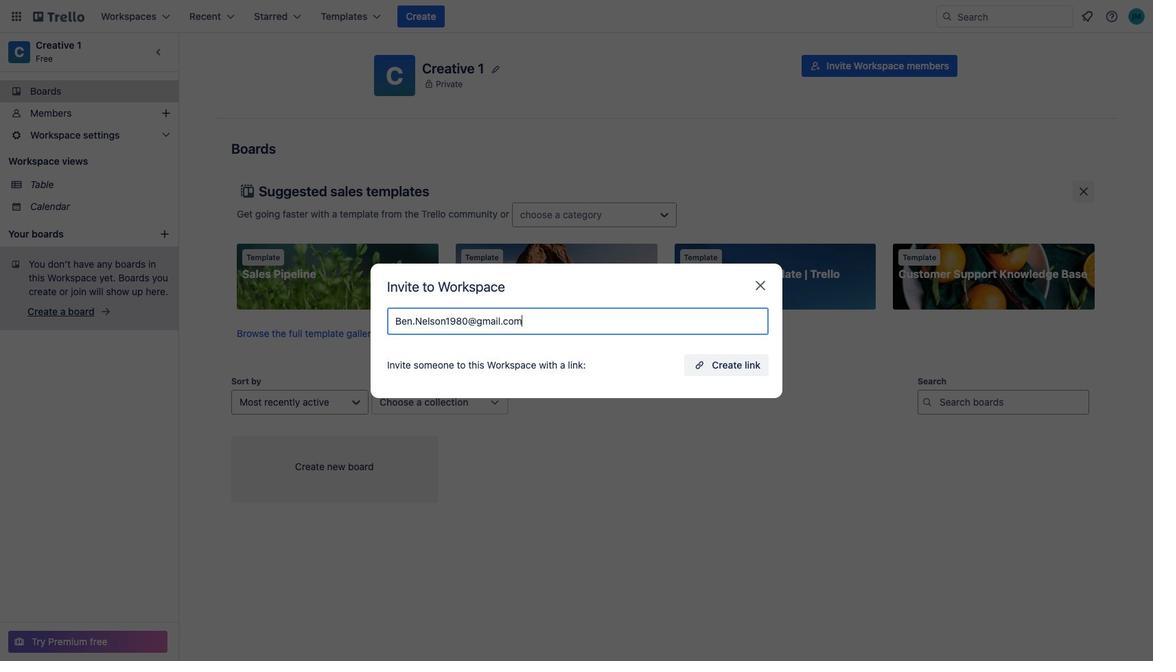 Task type: describe. For each thing, give the bounding box(es) containing it.
add board image
[[159, 229, 170, 240]]

Search field
[[953, 7, 1073, 26]]

workspace navigation collapse icon image
[[150, 43, 169, 62]]

jeremy miller (jeremymiller198) image
[[1129, 8, 1145, 25]]

Email address or name text field
[[396, 311, 766, 331]]

search image
[[942, 11, 953, 22]]

your boards with 0 items element
[[8, 226, 152, 242]]



Task type: vqa. For each thing, say whether or not it's contained in the screenshot.
'Content' inside the When creating a rule, card button, or due date command, select "Content," or when creating a board button or scheduled command, select "Other" from the actions menu. Fill out the email subject and body content you would like to have sent.
no



Task type: locate. For each thing, give the bounding box(es) containing it.
0 notifications image
[[1079, 8, 1096, 25]]

close image
[[753, 277, 769, 294]]

primary element
[[0, 0, 1154, 33]]

open information menu image
[[1105, 10, 1119, 23]]

Search boards text field
[[918, 390, 1090, 415]]



